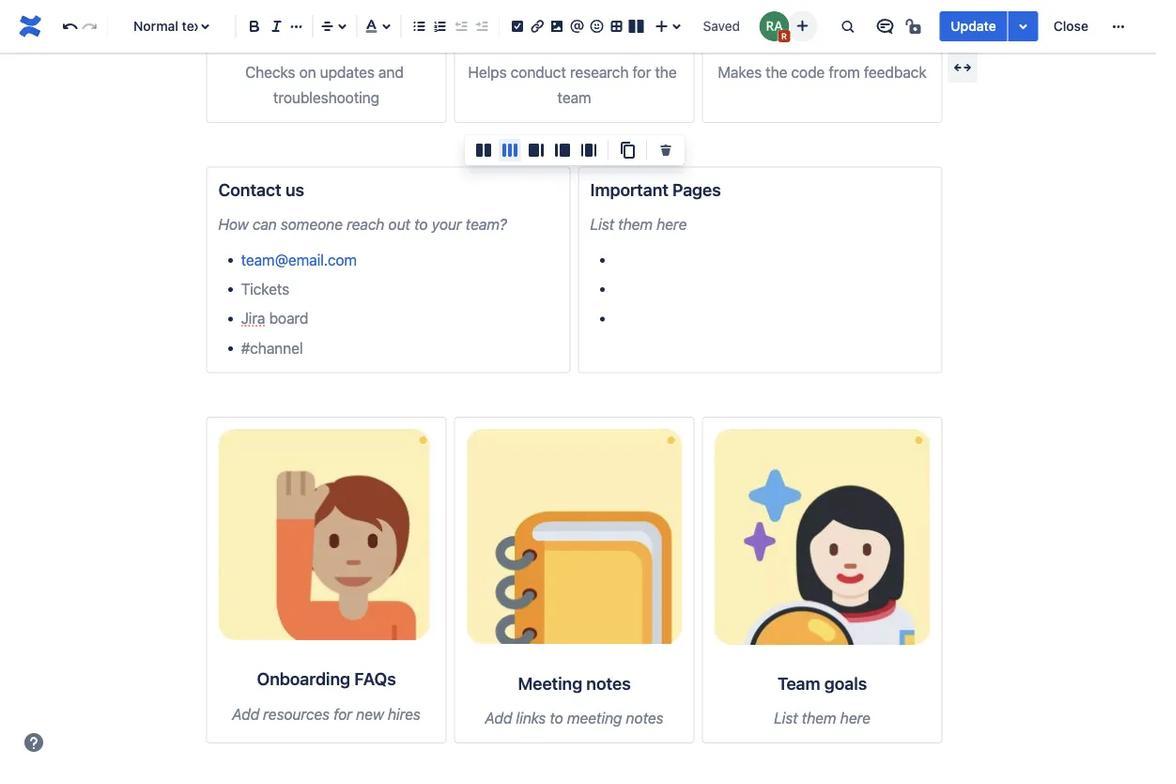 Task type: describe. For each thing, give the bounding box(es) containing it.
your
[[432, 215, 462, 233]]

new
[[356, 705, 384, 723]]

add image, video, or file image
[[546, 15, 568, 38]]

go wide image
[[951, 56, 974, 79]]

on
[[299, 63, 316, 81]]

normal text button
[[115, 6, 228, 47]]

outdent ⇧tab image
[[449, 15, 472, 38]]

makes the code from feedback
[[718, 63, 927, 81]]

important
[[590, 179, 669, 200]]

adjust update settings image
[[1012, 15, 1035, 38]]

how can someone reach out to your team?
[[218, 215, 507, 233]]

copy image
[[616, 139, 639, 162]]

more image
[[1107, 15, 1130, 38]]

tickets
[[241, 280, 289, 298]]

important pages
[[590, 179, 721, 200]]

team
[[778, 674, 820, 694]]

italic ⌘i image
[[265, 15, 288, 38]]

and
[[378, 63, 404, 81]]

numbered list ⌘⇧7 image
[[429, 15, 451, 38]]

three columns image
[[499, 139, 521, 162]]

add links to meeting notes
[[485, 709, 664, 727]]

add resources for new hires
[[232, 705, 421, 723]]

meeting
[[567, 709, 622, 727]]

add for meeting notes
[[485, 709, 512, 727]]

how
[[218, 215, 249, 233]]

onboarding faqs
[[257, 669, 396, 689]]

pages
[[673, 179, 721, 200]]

update
[[951, 18, 996, 34]]

emoji image
[[586, 15, 608, 38]]

undo ⌘z image
[[59, 15, 81, 38]]

comment icon image
[[874, 15, 896, 38]]

checks
[[245, 63, 295, 81]]

three columns with sidebars image
[[578, 139, 600, 162]]

saved
[[703, 18, 740, 34]]

2 the from the left
[[766, 63, 787, 81]]

invite to edit image
[[791, 15, 814, 37]]

#channel
[[241, 339, 303, 357]]

add for onboarding faqs
[[232, 705, 259, 723]]

table image
[[605, 15, 628, 38]]

team@email.com link
[[241, 251, 357, 268]]

reach
[[347, 215, 384, 233]]

onboarding
[[257, 669, 350, 689]]

normal
[[133, 18, 178, 34]]

list them here for team
[[774, 710, 871, 728]]

can
[[253, 215, 277, 233]]

research
[[570, 63, 629, 81]]

meeting
[[518, 673, 582, 694]]

team?
[[466, 215, 507, 233]]

1 vertical spatial for
[[334, 705, 352, 723]]

right sidebar image
[[525, 139, 548, 162]]

team@email.com
[[241, 251, 357, 268]]

someone
[[281, 215, 343, 233]]

close button
[[1042, 11, 1100, 41]]

contact us
[[218, 179, 304, 200]]

normal text
[[133, 18, 206, 34]]

out
[[388, 215, 410, 233]]

align center image
[[316, 15, 339, 38]]

from
[[829, 63, 860, 81]]

links
[[516, 709, 546, 727]]

remove image
[[655, 139, 677, 162]]



Task type: vqa. For each thing, say whether or not it's contained in the screenshot.
'DAYS' at the right bottom of page
no



Task type: locate. For each thing, give the bounding box(es) containing it.
team goals
[[778, 674, 867, 694]]

the left code at the top
[[766, 63, 787, 81]]

redo ⌘⇧z image
[[78, 15, 101, 38]]

help image
[[23, 732, 45, 754]]

0 vertical spatial here
[[657, 215, 687, 233]]

0 horizontal spatial list
[[590, 215, 614, 233]]

notes up meeting
[[586, 673, 631, 694]]

for right research in the top of the page
[[632, 63, 651, 81]]

team
[[557, 89, 591, 107]]

0 vertical spatial list them here
[[590, 215, 687, 233]]

link image
[[526, 15, 548, 38]]

1 horizontal spatial list
[[774, 710, 798, 728]]

jira
[[241, 310, 265, 327]]

conduct
[[511, 63, 566, 81]]

troubleshooting
[[273, 89, 379, 107]]

0 horizontal spatial for
[[334, 705, 352, 723]]

list down the important
[[590, 215, 614, 233]]

0 horizontal spatial the
[[655, 63, 677, 81]]

no restrictions image
[[904, 15, 926, 38]]

update button
[[939, 11, 1007, 41]]

them down team goals
[[802, 710, 836, 728]]

0 horizontal spatial list them here
[[590, 215, 687, 233]]

find and replace image
[[836, 15, 859, 38]]

checks on updates and troubleshooting
[[245, 63, 408, 107]]

contact
[[218, 179, 281, 200]]

to
[[414, 215, 428, 233], [550, 709, 563, 727]]

here down goals
[[840, 710, 871, 728]]

1 horizontal spatial here
[[840, 710, 871, 728]]

list down team
[[774, 710, 798, 728]]

goals
[[824, 674, 867, 694]]

1 the from the left
[[655, 63, 677, 81]]

1 vertical spatial notes
[[626, 709, 664, 727]]

updates
[[320, 63, 375, 81]]

here for pages
[[657, 215, 687, 233]]

here
[[657, 215, 687, 233], [840, 710, 871, 728]]

1 vertical spatial list them here
[[774, 710, 871, 728]]

more formatting image
[[285, 15, 307, 38]]

mention image
[[566, 15, 588, 38]]

notes right meeting
[[626, 709, 664, 727]]

two columns image
[[472, 139, 495, 162]]

0 vertical spatial notes
[[586, 673, 631, 694]]

1 vertical spatial them
[[802, 710, 836, 728]]

the
[[655, 63, 677, 81], [766, 63, 787, 81]]

action item image
[[506, 15, 529, 38]]

list them here down the important
[[590, 215, 687, 233]]

1 vertical spatial list
[[774, 710, 798, 728]]

board
[[269, 310, 308, 327]]

0 vertical spatial list
[[590, 215, 614, 233]]

them down the important
[[618, 215, 653, 233]]

code
[[791, 63, 825, 81]]

0 horizontal spatial add
[[232, 705, 259, 723]]

them for important
[[618, 215, 653, 233]]

list for team
[[774, 710, 798, 728]]

list them here down team goals
[[774, 710, 871, 728]]

list
[[590, 215, 614, 233], [774, 710, 798, 728]]

1 horizontal spatial the
[[766, 63, 787, 81]]

0 vertical spatial them
[[618, 215, 653, 233]]

0 vertical spatial to
[[414, 215, 428, 233]]

list them here
[[590, 215, 687, 233], [774, 710, 871, 728]]

layouts image
[[625, 15, 648, 38]]

here down important pages
[[657, 215, 687, 233]]

bold ⌘b image
[[243, 15, 266, 38]]

0 horizontal spatial them
[[618, 215, 653, 233]]

left sidebar image
[[551, 139, 574, 162]]

0 horizontal spatial to
[[414, 215, 428, 233]]

meeting notes
[[518, 673, 631, 694]]

faqs
[[354, 669, 396, 689]]

1 horizontal spatial list them here
[[774, 710, 871, 728]]

ruby anderson image
[[759, 11, 789, 41]]

to right out
[[414, 215, 428, 233]]

hires
[[388, 705, 421, 723]]

helps conduct research for the team
[[468, 63, 681, 107]]

1 vertical spatial here
[[840, 710, 871, 728]]

list for important
[[590, 215, 614, 233]]

resources
[[263, 705, 330, 723]]

bullet list ⌘⇧8 image
[[408, 15, 430, 38]]

confluence image
[[15, 11, 45, 41], [15, 11, 45, 41]]

helps
[[468, 63, 507, 81]]

for inside the helps conduct research for the team
[[632, 63, 651, 81]]

them for team
[[802, 710, 836, 728]]

add left links
[[485, 709, 512, 727]]

makes
[[718, 63, 762, 81]]

close
[[1054, 18, 1089, 34]]

them
[[618, 215, 653, 233], [802, 710, 836, 728]]

add left resources on the bottom
[[232, 705, 259, 723]]

here for goals
[[840, 710, 871, 728]]

1 horizontal spatial them
[[802, 710, 836, 728]]

1 horizontal spatial for
[[632, 63, 651, 81]]

us
[[285, 179, 304, 200]]

indent tab image
[[470, 15, 493, 38]]

for left "new"
[[334, 705, 352, 723]]

notes
[[586, 673, 631, 694], [626, 709, 664, 727]]

1 vertical spatial to
[[550, 709, 563, 727]]

the right research in the top of the page
[[655, 63, 677, 81]]

list them here for important
[[590, 215, 687, 233]]

0 vertical spatial for
[[632, 63, 651, 81]]

feedback
[[864, 63, 927, 81]]

1 horizontal spatial to
[[550, 709, 563, 727]]

1 horizontal spatial add
[[485, 709, 512, 727]]

the inside the helps conduct research for the team
[[655, 63, 677, 81]]

to right links
[[550, 709, 563, 727]]

0 horizontal spatial here
[[657, 215, 687, 233]]

add
[[232, 705, 259, 723], [485, 709, 512, 727]]

for
[[632, 63, 651, 81], [334, 705, 352, 723]]

jira board
[[241, 310, 308, 327]]

text
[[182, 18, 206, 34]]



